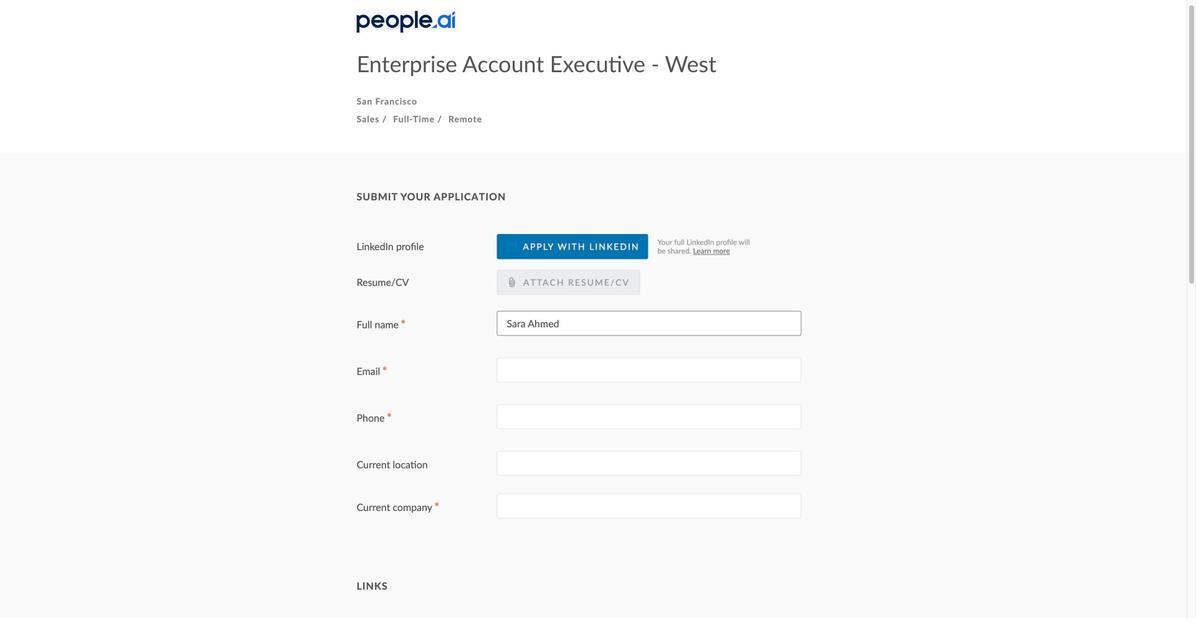 Task type: locate. For each thing, give the bounding box(es) containing it.
paperclip image
[[507, 278, 517, 288]]

None text field
[[497, 452, 802, 477], [497, 494, 802, 519], [497, 452, 802, 477], [497, 494, 802, 519]]

None text field
[[497, 311, 802, 336], [497, 405, 802, 430], [497, 311, 802, 336], [497, 405, 802, 430]]

None email field
[[497, 358, 802, 383]]



Task type: describe. For each thing, give the bounding box(es) containing it.
people.ai logo image
[[357, 11, 455, 33]]



